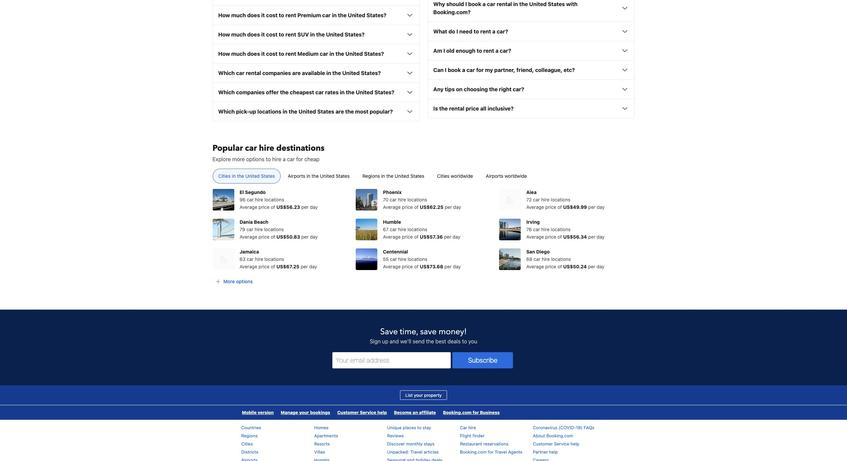 Task type: vqa. For each thing, say whether or not it's contained in the screenshot.
LOOKING
no



Task type: locate. For each thing, give the bounding box(es) containing it.
the up what do i need to rent a car? dropdown button
[[519, 1, 528, 7]]

of left us$67.25
[[271, 264, 275, 270]]

countries regions cities districts
[[241, 425, 261, 455]]

day for jamaica 63 car hire locations average price of us$67.25 per day
[[309, 264, 317, 270]]

day inside jamaica 63 car hire locations average price of us$67.25 per day
[[309, 264, 317, 270]]

rent left suv
[[286, 32, 296, 38]]

i
[[465, 1, 467, 7], [457, 29, 458, 35], [444, 48, 445, 54], [445, 67, 447, 73]]

day right us$56.23
[[310, 204, 318, 210]]

per right us$49.99
[[588, 204, 596, 210]]

car inside why should i book a car rental in the united states with booking.com?
[[487, 1, 495, 7]]

1 travel from the left
[[410, 450, 423, 455]]

help down '19)'
[[571, 441, 579, 447]]

hire inside irving 76 car hire locations average price of us$56.34 per day
[[541, 227, 550, 232]]

1 vertical spatial cost
[[266, 32, 278, 38]]

booking.com for business
[[443, 410, 500, 415]]

1 horizontal spatial cities
[[241, 441, 253, 447]]

price left us$49.99
[[545, 204, 556, 210]]

are
[[292, 70, 301, 76], [336, 109, 344, 115]]

bookings
[[310, 410, 330, 415]]

worldwide inside cities worldwide button
[[451, 173, 473, 179]]

airports down cheap
[[288, 173, 305, 179]]

1 horizontal spatial rental
[[449, 106, 464, 112]]

per for irving 76 car hire locations average price of us$56.34 per day
[[588, 234, 596, 240]]

cost left suv
[[266, 32, 278, 38]]

average down 55
[[383, 264, 401, 270]]

1 airports from the left
[[288, 173, 305, 179]]

cheap car hire in humble image
[[356, 219, 378, 241]]

the inside 'dropdown button'
[[336, 51, 344, 57]]

dania
[[240, 219, 253, 225]]

1 horizontal spatial are
[[336, 109, 344, 115]]

states inside cities in the united states button
[[261, 173, 275, 179]]

2 vertical spatial how
[[218, 51, 230, 57]]

per inside aiea 72 car hire locations average price of us$49.99 per day
[[588, 204, 596, 210]]

more options
[[223, 279, 253, 285]]

rent for how much does it cost to rent medium car in the united states?
[[286, 51, 296, 57]]

1 vertical spatial regions
[[241, 433, 258, 439]]

0 vertical spatial your
[[414, 393, 423, 398]]

0 horizontal spatial book
[[448, 67, 461, 73]]

1 horizontal spatial worldwide
[[505, 173, 527, 179]]

day right "us$50.83"
[[310, 234, 318, 240]]

1 horizontal spatial your
[[414, 393, 423, 398]]

aiea
[[526, 189, 537, 195]]

for left business
[[473, 410, 479, 415]]

of inside humble 67 car hire locations average price of us$57.36 per day
[[414, 234, 419, 240]]

book right can
[[448, 67, 461, 73]]

hire inside 'el segundo 96 car hire locations average price of us$56.23 per day'
[[255, 197, 263, 203]]

with
[[566, 1, 578, 7]]

2 which from the top
[[218, 89, 235, 95]]

1 vertical spatial customer
[[533, 441, 553, 447]]

places
[[403, 425, 416, 431]]

of for aiea 72 car hire locations average price of us$49.99 per day
[[558, 204, 562, 210]]

i right should
[[465, 1, 467, 7]]

1 much from the top
[[231, 12, 246, 18]]

states? inside how much does it cost to rent premium car in the united states? dropdown button
[[367, 12, 387, 18]]

i left old
[[444, 48, 445, 54]]

sign
[[370, 339, 381, 345]]

rent inside 'dropdown button'
[[286, 51, 296, 57]]

cities down explore
[[218, 173, 231, 179]]

much for how much does it cost to rent medium car in the united states?
[[231, 51, 246, 57]]

of left the us$73.68
[[414, 264, 419, 270]]

2 vertical spatial rental
[[449, 106, 464, 112]]

0 horizontal spatial rental
[[246, 70, 261, 76]]

worldwide for airports worldwide
[[505, 173, 527, 179]]

finder
[[473, 433, 485, 439]]

1 vertical spatial how
[[218, 32, 230, 38]]

1 horizontal spatial service
[[554, 441, 569, 447]]

locations up us$56.23
[[265, 197, 284, 203]]

flight
[[460, 433, 471, 439]]

0 vertical spatial cost
[[266, 12, 278, 18]]

1 vertical spatial booking.com
[[546, 433, 573, 439]]

cities down regions link
[[241, 441, 253, 447]]

locations
[[257, 109, 281, 115], [265, 197, 284, 203], [407, 197, 427, 203], [551, 197, 571, 203], [264, 227, 284, 232], [408, 227, 427, 232], [551, 227, 571, 232], [264, 256, 284, 262], [408, 256, 427, 262], [551, 256, 571, 262]]

rental for is the rental price all inclusive?
[[449, 106, 464, 112]]

unique
[[387, 425, 402, 431]]

cost up how much does it cost to rent suv in the united states?
[[266, 12, 278, 18]]

travel down monthly
[[410, 450, 423, 455]]

0 horizontal spatial cities
[[218, 173, 231, 179]]

day right us$49.99
[[597, 204, 605, 210]]

of for jamaica 63 car hire locations average price of us$67.25 per day
[[271, 264, 275, 270]]

1 vertical spatial help
[[571, 441, 579, 447]]

car?
[[497, 29, 508, 35], [500, 48, 511, 54], [513, 86, 524, 92]]

0 vertical spatial are
[[292, 70, 301, 76]]

friend,
[[517, 67, 534, 73]]

average inside humble 67 car hire locations average price of us$57.36 per day
[[383, 234, 401, 240]]

companies up offer
[[262, 70, 291, 76]]

day right us$67.25
[[309, 264, 317, 270]]

average down "68"
[[526, 264, 544, 270]]

rent left the medium
[[286, 51, 296, 57]]

airports up cheap car hire in aiea image
[[486, 173, 503, 179]]

a up the can i book a car for my partner, friend, colleague, etc?
[[496, 48, 499, 54]]

of inside aiea 72 car hire locations average price of us$49.99 per day
[[558, 204, 562, 210]]

the up el at the left
[[237, 173, 244, 179]]

airports worldwide
[[486, 173, 527, 179]]

the inside "dropdown button"
[[489, 86, 498, 92]]

price inside dania beach 79 car hire locations average price of us$50.83 per day
[[259, 234, 270, 240]]

companies
[[262, 70, 291, 76], [236, 89, 265, 95]]

72
[[526, 197, 532, 203]]

version
[[258, 410, 274, 415]]

0 vertical spatial car?
[[497, 29, 508, 35]]

locations up us$56.34
[[551, 227, 571, 232]]

average
[[240, 204, 257, 210], [383, 204, 401, 210], [526, 204, 544, 210], [240, 234, 257, 240], [383, 234, 401, 240], [526, 234, 544, 240], [240, 264, 257, 270], [383, 264, 401, 270], [526, 264, 544, 270]]

your inside 'link'
[[414, 393, 423, 398]]

cheap car hire in el segundo image
[[213, 189, 234, 211]]

0 vertical spatial much
[[231, 12, 246, 18]]

average inside irving 76 car hire locations average price of us$56.34 per day
[[526, 234, 544, 240]]

average inside jamaica 63 car hire locations average price of us$67.25 per day
[[240, 264, 257, 270]]

0 horizontal spatial worldwide
[[451, 173, 473, 179]]

2 vertical spatial booking.com
[[460, 450, 487, 455]]

cost down how much does it cost to rent suv in the united states?
[[266, 51, 278, 57]]

suv
[[298, 32, 309, 38]]

manage
[[281, 410, 298, 415]]

car hire flight finder restaurant reservations booking.com for travel agents
[[460, 425, 523, 455]]

2 horizontal spatial rental
[[497, 1, 512, 7]]

customer service help link
[[334, 406, 390, 420], [533, 441, 579, 447]]

premium
[[298, 12, 321, 18]]

in inside why should i book a car rental in the united states with booking.com?
[[513, 1, 518, 7]]

1 does from the top
[[247, 12, 260, 18]]

day right "us$50.24"
[[597, 264, 605, 270]]

1 vertical spatial which
[[218, 89, 235, 95]]

for inside popular car hire destinations explore more options to hire a car for cheap
[[296, 156, 303, 162]]

for down the destinations on the top of the page
[[296, 156, 303, 162]]

united
[[529, 1, 547, 7], [348, 12, 365, 18], [326, 32, 344, 38], [345, 51, 363, 57], [342, 70, 360, 76], [356, 89, 373, 95], [299, 109, 316, 115], [245, 173, 260, 179], [320, 173, 334, 179], [395, 173, 409, 179]]

help left become
[[377, 410, 387, 415]]

car inside humble 67 car hire locations average price of us$57.36 per day
[[390, 227, 397, 232]]

0 vertical spatial how
[[218, 12, 230, 18]]

the left right
[[489, 86, 498, 92]]

day right us$57.36
[[453, 234, 461, 240]]

car inside 'el segundo 96 car hire locations average price of us$56.23 per day'
[[247, 197, 254, 203]]

0 vertical spatial regions
[[363, 173, 380, 179]]

locations up the us$73.68
[[408, 256, 427, 262]]

locations up "us$50.24"
[[551, 256, 571, 262]]

car? for am i old enough to rent a car?
[[500, 48, 511, 54]]

up inside dropdown button
[[249, 109, 256, 115]]

2 vertical spatial help
[[549, 450, 558, 455]]

partner help link
[[533, 450, 558, 455]]

locations up us$62.25
[[407, 197, 427, 203]]

the inside why should i book a car rental in the united states with booking.com?
[[519, 1, 528, 7]]

diego
[[536, 249, 550, 255]]

0 vertical spatial it
[[261, 12, 265, 18]]

worldwide for cities worldwide
[[451, 173, 473, 179]]

price inside aiea 72 car hire locations average price of us$49.99 per day
[[545, 204, 556, 210]]

el segundo 96 car hire locations average price of us$56.23 per day
[[240, 189, 318, 210]]

2 it from the top
[[261, 32, 265, 38]]

states inside airports in the united states button
[[336, 173, 350, 179]]

which for which pick-up locations in the united states are the most popular?
[[218, 109, 235, 115]]

0 vertical spatial which
[[218, 70, 235, 76]]

1 vertical spatial car?
[[500, 48, 511, 54]]

booking.com inside car hire flight finder restaurant reservations booking.com for travel agents
[[460, 450, 487, 455]]

the right offer
[[280, 89, 289, 95]]

regions up 'cheap car hire in phoenix' image
[[363, 173, 380, 179]]

of inside centennial 55 car hire locations average price of us$73.68 per day
[[414, 264, 419, 270]]

cities worldwide
[[437, 173, 473, 179]]

save time, save money! footer
[[0, 310, 847, 461]]

an
[[413, 410, 418, 415]]

it
[[261, 12, 265, 18], [261, 32, 265, 38], [261, 51, 265, 57]]

how for how much does it cost to rent suv in the united states?
[[218, 32, 230, 38]]

average inside phoenix 70 car hire locations average price of us$62.25 per day
[[383, 204, 401, 210]]

of left us$56.34
[[558, 234, 562, 240]]

medium
[[298, 51, 319, 57]]

locations up us$49.99
[[551, 197, 571, 203]]

cost
[[266, 12, 278, 18], [266, 32, 278, 38], [266, 51, 278, 57]]

2 does from the top
[[247, 32, 260, 38]]

choosing
[[464, 86, 488, 92]]

1 vertical spatial it
[[261, 32, 265, 38]]

discover monthly stays link
[[387, 441, 435, 447]]

car? for what do i need to rent a car?
[[497, 29, 508, 35]]

a inside why should i book a car rental in the united states with booking.com?
[[483, 1, 486, 7]]

jamaica
[[240, 249, 259, 255]]

2 worldwide from the left
[[505, 173, 527, 179]]

states inside regions in the united states button
[[410, 173, 424, 179]]

2 much from the top
[[231, 32, 246, 38]]

1 horizontal spatial up
[[382, 339, 388, 345]]

per inside jamaica 63 car hire locations average price of us$67.25 per day
[[301, 264, 308, 270]]

to down how much does it cost to rent suv in the united states?
[[279, 51, 284, 57]]

average down 72
[[526, 204, 544, 210]]

of left us$57.36
[[414, 234, 419, 240]]

booking.com up car
[[443, 410, 472, 415]]

0 vertical spatial up
[[249, 109, 256, 115]]

a right should
[[483, 1, 486, 7]]

3 does from the top
[[247, 51, 260, 57]]

how
[[218, 12, 230, 18], [218, 32, 230, 38], [218, 51, 230, 57]]

how for how much does it cost to rent premium car in the united states?
[[218, 12, 230, 18]]

3 cost from the top
[[266, 51, 278, 57]]

3 how from the top
[[218, 51, 230, 57]]

cities up phoenix 70 car hire locations average price of us$62.25 per day at the top of page
[[437, 173, 450, 179]]

rent inside dropdown button
[[483, 48, 494, 54]]

per for phoenix 70 car hire locations average price of us$62.25 per day
[[445, 204, 452, 210]]

faqs
[[584, 425, 595, 431]]

colleague,
[[535, 67, 562, 73]]

car
[[460, 425, 467, 431]]

car? inside dropdown button
[[497, 29, 508, 35]]

car inside irving 76 car hire locations average price of us$56.34 per day
[[533, 227, 540, 232]]

stay
[[423, 425, 431, 431]]

3 much from the top
[[231, 51, 246, 57]]

booking.com inside coronavirus (covid-19) faqs about booking.com customer service help partner help
[[546, 433, 573, 439]]

average down 79
[[240, 234, 257, 240]]

0 vertical spatial help
[[377, 410, 387, 415]]

rent left premium
[[286, 12, 296, 18]]

much inside 'dropdown button'
[[231, 51, 246, 57]]

us$67.25
[[277, 264, 299, 270]]

locations inside centennial 55 car hire locations average price of us$73.68 per day
[[408, 256, 427, 262]]

are left the available
[[292, 70, 301, 76]]

per inside irving 76 car hire locations average price of us$56.34 per day
[[588, 234, 596, 240]]

cities worldwide button
[[431, 169, 479, 184]]

book
[[468, 1, 481, 7], [448, 67, 461, 73]]

2 vertical spatial cost
[[266, 51, 278, 57]]

more
[[232, 156, 245, 162]]

2 airports from the left
[[486, 173, 503, 179]]

locations inside irving 76 car hire locations average price of us$56.34 per day
[[551, 227, 571, 232]]

hire inside centennial 55 car hire locations average price of us$73.68 per day
[[398, 256, 406, 262]]

day for phoenix 70 car hire locations average price of us$62.25 per day
[[453, 204, 461, 210]]

regions down countries link
[[241, 433, 258, 439]]

0 vertical spatial options
[[246, 156, 264, 162]]

2 vertical spatial car?
[[513, 86, 524, 92]]

i right can
[[445, 67, 447, 73]]

is the rental price all inclusive?
[[433, 106, 514, 112]]

1 vertical spatial book
[[448, 67, 461, 73]]

navigation containing mobile version
[[239, 406, 504, 420]]

per for jamaica 63 car hire locations average price of us$67.25 per day
[[301, 264, 308, 270]]

2 cost from the top
[[266, 32, 278, 38]]

in right suv
[[310, 32, 315, 38]]

average inside san diego 68 car hire locations average price of us$50.24 per day
[[526, 264, 544, 270]]

of for humble 67 car hire locations average price of us$57.36 per day
[[414, 234, 419, 240]]

coronavirus (covid-19) faqs about booking.com customer service help partner help
[[533, 425, 595, 455]]

in right the medium
[[330, 51, 334, 57]]

2 vertical spatial which
[[218, 109, 235, 115]]

unique places to stay reviews discover monthly stays unpacked: travel articles
[[387, 425, 439, 455]]

in right rates
[[340, 89, 345, 95]]

car inside jamaica 63 car hire locations average price of us$67.25 per day
[[247, 256, 254, 262]]

locations down the beach
[[264, 227, 284, 232]]

0 vertical spatial customer service help link
[[334, 406, 390, 420]]

average for aiea 72 car hire locations average price of us$49.99 per day
[[526, 204, 544, 210]]

1 vertical spatial customer service help link
[[533, 441, 579, 447]]

1 horizontal spatial regions
[[363, 173, 380, 179]]

car? right right
[[513, 86, 524, 92]]

subscribe button
[[453, 353, 513, 369]]

per for aiea 72 car hire locations average price of us$49.99 per day
[[588, 204, 596, 210]]

homes apartments resorts villas
[[314, 425, 338, 455]]

any tips on choosing the right car?
[[433, 86, 524, 92]]

1 worldwide from the left
[[451, 173, 473, 179]]

average down 63
[[240, 264, 257, 270]]

monthly
[[406, 441, 423, 447]]

63
[[240, 256, 246, 262]]

average down 76
[[526, 234, 544, 240]]

which for which car rental companies are available in the united states?
[[218, 70, 235, 76]]

to inside unique places to stay reviews discover monthly stays unpacked: travel articles
[[417, 425, 422, 431]]

price inside san diego 68 car hire locations average price of us$50.24 per day
[[545, 264, 556, 270]]

states for regions in the united states
[[410, 173, 424, 179]]

rental for which car rental companies are available in the united states?
[[246, 70, 261, 76]]

1 vertical spatial service
[[554, 441, 569, 447]]

car? inside dropdown button
[[500, 48, 511, 54]]

average for irving 76 car hire locations average price of us$56.34 per day
[[526, 234, 544, 240]]

discover
[[387, 441, 405, 447]]

car inside aiea 72 car hire locations average price of us$49.99 per day
[[533, 197, 540, 203]]

rent up my
[[483, 48, 494, 54]]

0 horizontal spatial travel
[[410, 450, 423, 455]]

day right the us$73.68
[[453, 264, 461, 270]]

cheap car hire in phoenix image
[[356, 189, 378, 211]]

per right the us$73.68
[[445, 264, 452, 270]]

customer right bookings
[[337, 410, 359, 415]]

which for which companies offer the cheapest car rates in the united states?
[[218, 89, 235, 95]]

for inside car hire flight finder restaurant reservations booking.com for travel agents
[[488, 450, 494, 455]]

day inside dania beach 79 car hire locations average price of us$50.83 per day
[[310, 234, 318, 240]]

per inside phoenix 70 car hire locations average price of us$62.25 per day
[[445, 204, 452, 210]]

to left stay
[[417, 425, 422, 431]]

cheap car hire in san diego image
[[499, 249, 521, 270]]

us$50.83
[[277, 234, 300, 240]]

which companies offer the cheapest car rates in the united states?
[[218, 89, 394, 95]]

0 horizontal spatial service
[[360, 410, 376, 415]]

cheap car hire in irving image
[[499, 219, 521, 241]]

2 how from the top
[[218, 32, 230, 38]]

0 horizontal spatial customer
[[337, 410, 359, 415]]

travel down reservations
[[495, 450, 507, 455]]

2 vertical spatial it
[[261, 51, 265, 57]]

how for how much does it cost to rent medium car in the united states?
[[218, 51, 230, 57]]

0 horizontal spatial customer service help link
[[334, 406, 390, 420]]

79
[[240, 227, 245, 232]]

1 it from the top
[[261, 12, 265, 18]]

in inside 'dropdown button'
[[330, 51, 334, 57]]

average inside 'el segundo 96 car hire locations average price of us$56.23 per day'
[[240, 204, 257, 210]]

average for jamaica 63 car hire locations average price of us$67.25 per day
[[240, 264, 257, 270]]

districts link
[[241, 450, 258, 455]]

navigation
[[239, 406, 504, 420]]

1 cost from the top
[[266, 12, 278, 18]]

car? down why should i book a car rental in the united states with booking.com?
[[497, 29, 508, 35]]

1 vertical spatial much
[[231, 32, 246, 38]]

more options button
[[213, 276, 256, 288]]

aiea 72 car hire locations average price of us$49.99 per day
[[526, 189, 605, 210]]

1 vertical spatial are
[[336, 109, 344, 115]]

mobile version
[[242, 410, 274, 415]]

of left us$56.23
[[271, 204, 275, 210]]

day for irving 76 car hire locations average price of us$56.34 per day
[[597, 234, 605, 240]]

(covid-
[[559, 425, 576, 431]]

2 horizontal spatial help
[[571, 441, 579, 447]]

per inside centennial 55 car hire locations average price of us$73.68 per day
[[445, 264, 452, 270]]

can
[[433, 67, 444, 73]]

0 vertical spatial booking.com
[[443, 410, 472, 415]]

tab list
[[207, 169, 640, 184]]

time,
[[400, 326, 418, 338]]

2 vertical spatial much
[[231, 51, 246, 57]]

rent for how much does it cost to rent suv in the united states?
[[286, 32, 296, 38]]

0 vertical spatial does
[[247, 12, 260, 18]]

the inside 'save time, save money! sign up and we'll send the best deals to you'
[[426, 339, 434, 345]]

cities inside button
[[218, 173, 231, 179]]

1 horizontal spatial customer
[[533, 441, 553, 447]]

to right 'enough'
[[477, 48, 482, 54]]

day right us$56.34
[[597, 234, 605, 240]]

average for humble 67 car hire locations average price of us$57.36 per day
[[383, 234, 401, 240]]

price inside 'el segundo 96 car hire locations average price of us$56.23 per day'
[[259, 204, 270, 210]]

day right us$62.25
[[453, 204, 461, 210]]

day inside 'el segundo 96 car hire locations average price of us$56.23 per day'
[[310, 204, 318, 210]]

average down '67'
[[383, 234, 401, 240]]

your right manage
[[299, 410, 309, 415]]

day for humble 67 car hire locations average price of us$57.36 per day
[[453, 234, 461, 240]]

regions in the united states button
[[357, 169, 430, 184]]

can i book a car for my partner, friend, colleague, etc? button
[[433, 66, 629, 74]]

1 vertical spatial rental
[[246, 70, 261, 76]]

locations up us$67.25
[[264, 256, 284, 262]]

1 horizontal spatial travel
[[495, 450, 507, 455]]

states? inside which car rental companies are available in the united states? dropdown button
[[361, 70, 381, 76]]

help right partner
[[549, 450, 558, 455]]

more
[[223, 279, 235, 285]]

1 horizontal spatial customer service help link
[[533, 441, 579, 447]]

states for cities in the united states
[[261, 173, 275, 179]]

of for irving 76 car hire locations average price of us$56.34 per day
[[558, 234, 562, 240]]

70
[[383, 197, 389, 203]]

of for phoenix 70 car hire locations average price of us$62.25 per day
[[414, 204, 419, 210]]

0 horizontal spatial airports
[[288, 173, 305, 179]]

0 horizontal spatial your
[[299, 410, 309, 415]]

0 horizontal spatial up
[[249, 109, 256, 115]]

0 vertical spatial rental
[[497, 1, 512, 7]]

average inside aiea 72 car hire locations average price of us$49.99 per day
[[526, 204, 544, 210]]

0 vertical spatial customer
[[337, 410, 359, 415]]

day for aiea 72 car hire locations average price of us$49.99 per day
[[597, 204, 605, 210]]

for down reservations
[[488, 450, 494, 455]]

locations inside jamaica 63 car hire locations average price of us$67.25 per day
[[264, 256, 284, 262]]

1 vertical spatial up
[[382, 339, 388, 345]]

1 how from the top
[[218, 12, 230, 18]]

car hire link
[[460, 425, 476, 431]]

a down why should i book a car rental in the united states with booking.com?
[[492, 29, 496, 35]]

3 it from the top
[[261, 51, 265, 57]]

per right us$57.36
[[444, 234, 451, 240]]

regions inside countries regions cities districts
[[241, 433, 258, 439]]

0 vertical spatial book
[[468, 1, 481, 7]]

per right us$67.25
[[301, 264, 308, 270]]

day inside aiea 72 car hire locations average price of us$49.99 per day
[[597, 204, 605, 210]]

list your property
[[405, 393, 442, 398]]

book right should
[[468, 1, 481, 7]]

1 which from the top
[[218, 70, 235, 76]]

2 vertical spatial does
[[247, 51, 260, 57]]

0 horizontal spatial help
[[377, 410, 387, 415]]

are down rates
[[336, 109, 344, 115]]

your inside navigation
[[299, 410, 309, 415]]

1 horizontal spatial book
[[468, 1, 481, 7]]

it for premium
[[261, 12, 265, 18]]

car? up partner, at the top of page
[[500, 48, 511, 54]]

2 travel from the left
[[495, 450, 507, 455]]

1 vertical spatial your
[[299, 410, 309, 415]]

is
[[433, 106, 438, 112]]

1 horizontal spatial airports
[[486, 173, 503, 179]]

cheap car hire in jamaica image
[[213, 249, 234, 270]]

price down centennial
[[402, 264, 413, 270]]

1 vertical spatial options
[[236, 279, 253, 285]]

car
[[487, 1, 495, 7], [322, 12, 331, 18], [320, 51, 328, 57], [467, 67, 475, 73], [236, 70, 245, 76], [315, 89, 324, 95], [245, 143, 257, 154], [287, 156, 295, 162], [247, 197, 254, 203], [390, 197, 397, 203], [533, 197, 540, 203], [246, 227, 253, 232], [390, 227, 397, 232], [533, 227, 540, 232], [247, 256, 254, 262], [390, 256, 397, 262], [534, 256, 541, 262]]

day inside irving 76 car hire locations average price of us$56.34 per day
[[597, 234, 605, 240]]

2 horizontal spatial cities
[[437, 173, 450, 179]]

1 vertical spatial does
[[247, 32, 260, 38]]

reviews link
[[387, 433, 404, 439]]

does for how much does it cost to rent medium car in the united states?
[[247, 51, 260, 57]]

3 which from the top
[[218, 109, 235, 115]]

locations inside aiea 72 car hire locations average price of us$49.99 per day
[[551, 197, 571, 203]]

help
[[377, 410, 387, 415], [571, 441, 579, 447], [549, 450, 558, 455]]

why should i book a car rental in the united states with booking.com?
[[433, 1, 578, 15]]

cheap car hire in centennial image
[[356, 249, 378, 270]]

us$56.34
[[563, 234, 587, 240]]

the down "save"
[[426, 339, 434, 345]]

0 horizontal spatial regions
[[241, 433, 258, 439]]

price up centennial
[[402, 234, 413, 240]]

become an affiliate link
[[391, 406, 439, 420]]

pick-
[[236, 109, 250, 115]]



Task type: describe. For each thing, give the bounding box(es) containing it.
travel inside unique places to stay reviews discover monthly stays unpacked: travel articles
[[410, 450, 423, 455]]

hire inside dania beach 79 car hire locations average price of us$50.83 per day
[[255, 227, 263, 232]]

us$49.99
[[563, 204, 587, 210]]

of inside san diego 68 car hire locations average price of us$50.24 per day
[[558, 264, 562, 270]]

locations inside phoenix 70 car hire locations average price of us$62.25 per day
[[407, 197, 427, 203]]

cheap car hire in aiea image
[[499, 189, 521, 211]]

enough
[[456, 48, 476, 54]]

am i old enough to rent a car?
[[433, 48, 511, 54]]

cities for cities in the united states
[[218, 173, 231, 179]]

day for centennial 55 car hire locations average price of us$73.68 per day
[[453, 264, 461, 270]]

the left most
[[345, 109, 354, 115]]

i inside dropdown button
[[444, 48, 445, 54]]

the up how much does it cost to rent suv in the united states? dropdown button
[[338, 12, 347, 18]]

your for bookings
[[299, 410, 309, 415]]

need
[[459, 29, 472, 35]]

the up rates
[[332, 70, 341, 76]]

in up phoenix at the left top
[[381, 173, 385, 179]]

is the rental price all inclusive? button
[[433, 105, 629, 113]]

cost for premium
[[266, 12, 278, 18]]

per for humble 67 car hire locations average price of us$57.36 per day
[[444, 234, 451, 240]]

flight finder link
[[460, 433, 485, 439]]

of inside dania beach 79 car hire locations average price of us$50.83 per day
[[271, 234, 275, 240]]

car inside phoenix 70 car hire locations average price of us$62.25 per day
[[390, 197, 397, 203]]

in down cheap
[[307, 173, 310, 179]]

hire inside car hire flight finder restaurant reservations booking.com for travel agents
[[468, 425, 476, 431]]

partner
[[533, 450, 548, 455]]

locations inside san diego 68 car hire locations average price of us$50.24 per day
[[551, 256, 571, 262]]

unique places to stay link
[[387, 425, 431, 431]]

airports worldwide button
[[480, 169, 533, 184]]

the right is
[[439, 106, 448, 112]]

in down which companies offer the cheapest car rates in the united states?
[[283, 109, 287, 115]]

a down 'enough'
[[462, 67, 465, 73]]

average for phoenix 70 car hire locations average price of us$62.25 per day
[[383, 204, 401, 210]]

price inside centennial 55 car hire locations average price of us$73.68 per day
[[402, 264, 413, 270]]

list
[[405, 393, 413, 398]]

options inside popular car hire destinations explore more options to hire a car for cheap
[[246, 156, 264, 162]]

states for airports in the united states
[[336, 173, 350, 179]]

any tips on choosing the right car? button
[[433, 85, 629, 93]]

your for property
[[414, 393, 423, 398]]

states? inside how much does it cost to rent suv in the united states? dropdown button
[[345, 32, 365, 38]]

car? inside "dropdown button"
[[513, 86, 524, 92]]

which pick-up locations in the united states are the most popular? button
[[218, 108, 414, 116]]

up inside 'save time, save money! sign up and we'll send the best deals to you'
[[382, 339, 388, 345]]

popular car hire destinations explore more options to hire a car for cheap
[[213, 143, 325, 162]]

become an affiliate
[[394, 410, 436, 415]]

united inside 'dropdown button'
[[345, 51, 363, 57]]

price inside dropdown button
[[466, 106, 479, 112]]

mobile
[[242, 410, 257, 415]]

to inside 'dropdown button'
[[279, 51, 284, 57]]

the right rates
[[346, 89, 355, 95]]

of inside 'el segundo 96 car hire locations average price of us$56.23 per day'
[[271, 204, 275, 210]]

it for medium
[[261, 51, 265, 57]]

humble 67 car hire locations average price of us$57.36 per day
[[383, 219, 461, 240]]

manage your bookings
[[281, 410, 330, 415]]

regions in the united states
[[363, 173, 424, 179]]

apartments
[[314, 433, 338, 439]]

irving
[[526, 219, 540, 225]]

tips
[[445, 86, 455, 92]]

i right do
[[457, 29, 458, 35]]

of for centennial 55 car hire locations average price of us$73.68 per day
[[414, 264, 419, 270]]

states inside which pick-up locations in the united states are the most popular? dropdown button
[[317, 109, 334, 115]]

resorts link
[[314, 441, 330, 447]]

the down cheapest
[[289, 109, 297, 115]]

us$62.25
[[420, 204, 444, 210]]

rent for how much does it cost to rent premium car in the united states?
[[286, 12, 296, 18]]

cities inside countries regions cities districts
[[241, 441, 253, 447]]

am i old enough to rent a car? button
[[433, 47, 629, 55]]

price inside phoenix 70 car hire locations average price of us$62.25 per day
[[402, 204, 413, 210]]

much for how much does it cost to rent suv in the united states?
[[231, 32, 246, 38]]

hire inside aiea 72 car hire locations average price of us$49.99 per day
[[541, 197, 550, 203]]

customer inside navigation
[[337, 410, 359, 415]]

deals
[[448, 339, 461, 345]]

reservations
[[483, 441, 509, 447]]

in right the available
[[326, 70, 331, 76]]

rates
[[325, 89, 339, 95]]

67
[[383, 227, 389, 232]]

per inside dania beach 79 car hire locations average price of us$50.83 per day
[[301, 234, 309, 240]]

save time, save money! sign up and we'll send the best deals to you
[[370, 326, 477, 345]]

in right premium
[[332, 12, 337, 18]]

united inside why should i book a car rental in the united states with booking.com?
[[529, 1, 547, 7]]

rental inside why should i book a car rental in the united states with booking.com?
[[497, 1, 512, 7]]

manage your bookings link
[[277, 406, 334, 420]]

locations inside 'el segundo 96 car hire locations average price of us$56.23 per day'
[[265, 197, 284, 203]]

76
[[526, 227, 532, 232]]

locations inside dropdown button
[[257, 109, 281, 115]]

help inside navigation
[[377, 410, 387, 415]]

subscribe
[[468, 357, 498, 364]]

a inside dropdown button
[[496, 48, 499, 54]]

service inside coronavirus (covid-19) faqs about booking.com customer service help partner help
[[554, 441, 569, 447]]

customer service help link for become an affiliate
[[334, 406, 390, 420]]

el
[[240, 189, 244, 195]]

for inside dropdown button
[[476, 67, 484, 73]]

price inside irving 76 car hire locations average price of us$56.34 per day
[[545, 234, 556, 240]]

save
[[380, 326, 398, 338]]

day inside san diego 68 car hire locations average price of us$50.24 per day
[[597, 264, 605, 270]]

cheap car hire in dania beach image
[[213, 219, 234, 241]]

rent right 'need'
[[480, 29, 491, 35]]

0 horizontal spatial are
[[292, 70, 301, 76]]

affiliate
[[419, 410, 436, 415]]

states? inside how much does it cost to rent medium car in the united states? 'dropdown button'
[[364, 51, 384, 57]]

reviews
[[387, 433, 404, 439]]

phoenix
[[383, 189, 402, 195]]

travel inside car hire flight finder restaurant reservations booking.com for travel agents
[[495, 450, 507, 455]]

why should i book a car rental in the united states with booking.com? button
[[433, 0, 629, 16]]

old
[[446, 48, 455, 54]]

locations inside humble 67 car hire locations average price of us$57.36 per day
[[408, 227, 427, 232]]

list your property link
[[400, 391, 447, 400]]

per for centennial 55 car hire locations average price of us$73.68 per day
[[445, 264, 452, 270]]

car inside san diego 68 car hire locations average price of us$50.24 per day
[[534, 256, 541, 262]]

cost for medium
[[266, 51, 278, 57]]

villas link
[[314, 450, 325, 455]]

locations inside dania beach 79 car hire locations average price of us$50.83 per day
[[264, 227, 284, 232]]

to inside 'save time, save money! sign up and we'll send the best deals to you'
[[462, 339, 467, 345]]

customer service help
[[337, 410, 387, 415]]

navigation inside save time, save money! "footer"
[[239, 406, 504, 420]]

0 vertical spatial companies
[[262, 70, 291, 76]]

states inside why should i book a car rental in the united states with booking.com?
[[548, 1, 565, 7]]

19)
[[576, 425, 583, 431]]

available
[[302, 70, 325, 76]]

to right 'need'
[[474, 29, 479, 35]]

hire inside phoenix 70 car hire locations average price of us$62.25 per day
[[398, 197, 406, 203]]

cities in the united states button
[[213, 169, 281, 184]]

to inside popular car hire destinations explore more options to hire a car for cheap
[[266, 156, 271, 162]]

destinations
[[276, 143, 325, 154]]

price inside jamaica 63 car hire locations average price of us$67.25 per day
[[259, 264, 270, 270]]

cities for cities worldwide
[[437, 173, 450, 179]]

hire inside humble 67 car hire locations average price of us$57.36 per day
[[398, 227, 406, 232]]

the down cheap
[[312, 173, 319, 179]]

booking.com for business link
[[440, 406, 503, 420]]

all
[[480, 106, 486, 112]]

options inside button
[[236, 279, 253, 285]]

what do i need to rent a car? button
[[433, 27, 629, 36]]

most
[[355, 109, 368, 115]]

homes
[[314, 425, 329, 431]]

it for suv
[[261, 32, 265, 38]]

agents
[[508, 450, 523, 455]]

1 horizontal spatial help
[[549, 450, 558, 455]]

tab list containing cities in the united states
[[207, 169, 640, 184]]

Your email address email field
[[332, 353, 451, 369]]

per inside san diego 68 car hire locations average price of us$50.24 per day
[[588, 264, 595, 270]]

customer service help link for partner help
[[533, 441, 579, 447]]

average inside dania beach 79 car hire locations average price of us$50.83 per day
[[240, 234, 257, 240]]

cost for suv
[[266, 32, 278, 38]]

mobile version link
[[239, 406, 277, 420]]

can i book a car for my partner, friend, colleague, etc?
[[433, 67, 575, 73]]

business
[[480, 410, 500, 415]]

regions inside regions in the united states button
[[363, 173, 380, 179]]

car inside centennial 55 car hire locations average price of us$73.68 per day
[[390, 256, 397, 262]]

for inside navigation
[[473, 410, 479, 415]]

car inside 'dropdown button'
[[320, 51, 328, 57]]

states? inside which companies offer the cheapest car rates in the united states? dropdown button
[[375, 89, 394, 95]]

what
[[433, 29, 447, 35]]

book inside why should i book a car rental in the united states with booking.com?
[[468, 1, 481, 7]]

countries link
[[241, 425, 261, 431]]

hire inside jamaica 63 car hire locations average price of us$67.25 per day
[[255, 256, 263, 262]]

irving 76 car hire locations average price of us$56.34 per day
[[526, 219, 605, 240]]

best
[[435, 339, 446, 345]]

should
[[446, 1, 464, 7]]

which companies offer the cheapest car rates in the united states? button
[[218, 88, 414, 96]]

price inside humble 67 car hire locations average price of us$57.36 per day
[[402, 234, 413, 240]]

hire inside san diego 68 car hire locations average price of us$50.24 per day
[[542, 256, 550, 262]]

how much does it cost to rent medium car in the united states?
[[218, 51, 384, 57]]

booking.com inside navigation
[[443, 410, 472, 415]]

airports for airports worldwide
[[486, 173, 503, 179]]

0 vertical spatial service
[[360, 410, 376, 415]]

per inside 'el segundo 96 car hire locations average price of us$56.23 per day'
[[301, 204, 309, 210]]

car inside dania beach 79 car hire locations average price of us$50.83 per day
[[246, 227, 253, 232]]

us$50.24
[[563, 264, 587, 270]]

1 vertical spatial companies
[[236, 89, 265, 95]]

coronavirus
[[533, 425, 558, 431]]

i inside why should i book a car rental in the united states with booking.com?
[[465, 1, 467, 7]]

coronavirus (covid-19) faqs link
[[533, 425, 595, 431]]

average for centennial 55 car hire locations average price of us$73.68 per day
[[383, 264, 401, 270]]

us$57.36
[[420, 234, 443, 240]]

segundo
[[245, 189, 266, 195]]

countries
[[241, 425, 261, 431]]

my
[[485, 67, 493, 73]]

in down more
[[232, 173, 236, 179]]

does for how much does it cost to rent premium car in the united states?
[[247, 12, 260, 18]]

does for how much does it cost to rent suv in the united states?
[[247, 32, 260, 38]]

articles
[[424, 450, 439, 455]]

the right suv
[[316, 32, 325, 38]]

airports for airports in the united states
[[288, 173, 305, 179]]

the up phoenix at the left top
[[386, 173, 393, 179]]

55
[[383, 256, 389, 262]]

much for how much does it cost to rent premium car in the united states?
[[231, 12, 246, 18]]

a inside popular car hire destinations explore more options to hire a car for cheap
[[283, 156, 286, 162]]

to left suv
[[279, 32, 284, 38]]

we'll
[[400, 339, 411, 345]]

customer inside coronavirus (covid-19) faqs about booking.com customer service help partner help
[[533, 441, 553, 447]]

what do i need to rent a car?
[[433, 29, 508, 35]]

which car rental companies are available in the united states? button
[[218, 69, 414, 77]]

to up how much does it cost to rent suv in the united states?
[[279, 12, 284, 18]]

unpacked:
[[387, 450, 409, 455]]

etc?
[[564, 67, 575, 73]]



